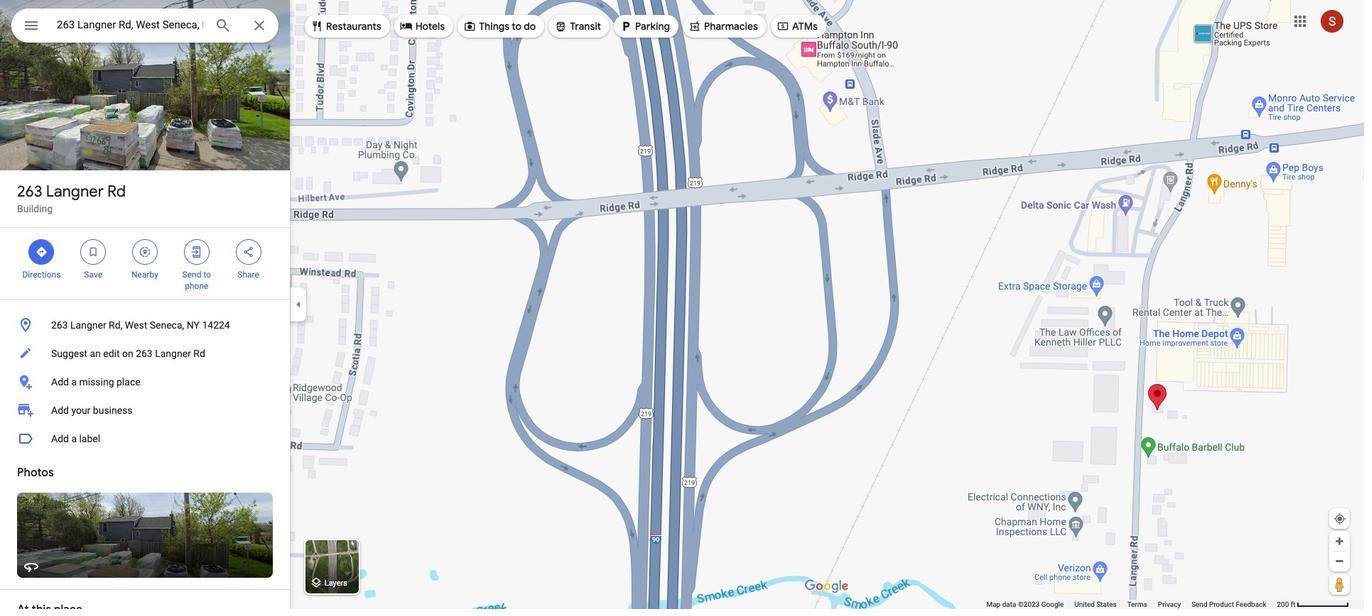 Task type: vqa. For each thing, say whether or not it's contained in the screenshot.
the middle 263
yes



Task type: locate. For each thing, give the bounding box(es) containing it.
langner
[[46, 182, 104, 202], [70, 320, 106, 331], [155, 348, 191, 360]]

an
[[90, 348, 101, 360]]

langner left rd,
[[70, 320, 106, 331]]

2 a from the top
[[71, 433, 77, 445]]

263 right on at left
[[136, 348, 153, 360]]

1 vertical spatial rd
[[193, 348, 205, 360]]

send up phone
[[182, 270, 201, 280]]

1 horizontal spatial send
[[1192, 601, 1208, 609]]

0 horizontal spatial 263
[[17, 182, 42, 202]]

hotels
[[415, 20, 445, 33]]

263 inside 263 langner rd building
[[17, 182, 42, 202]]

rd,
[[109, 320, 123, 331]]

0 horizontal spatial send
[[182, 270, 201, 280]]

a inside add a label button
[[71, 433, 77, 445]]

a
[[71, 377, 77, 388], [71, 433, 77, 445]]

a left the label
[[71, 433, 77, 445]]


[[400, 18, 413, 34]]

send product feedback
[[1192, 601, 1267, 609]]

send inside button
[[1192, 601, 1208, 609]]

layers
[[325, 579, 347, 589]]

 search field
[[11, 9, 279, 45]]

your
[[71, 405, 91, 416]]

200 ft button
[[1277, 601, 1349, 609]]

terms
[[1128, 601, 1148, 609]]

1 horizontal spatial rd
[[193, 348, 205, 360]]

263 inside 263 langner rd, west seneca, ny 14224 button
[[51, 320, 68, 331]]

263 up suggest
[[51, 320, 68, 331]]

label
[[79, 433, 100, 445]]

0 horizontal spatial rd
[[107, 182, 126, 202]]

1 vertical spatial add
[[51, 405, 69, 416]]

add
[[51, 377, 69, 388], [51, 405, 69, 416], [51, 433, 69, 445]]

a inside add a missing place button
[[71, 377, 77, 388]]

None field
[[57, 16, 203, 33]]

directions
[[22, 270, 61, 280]]

footer inside google maps element
[[987, 600, 1277, 610]]


[[463, 18, 476, 34]]

2 add from the top
[[51, 405, 69, 416]]

 things to do
[[463, 18, 536, 34]]

2 horizontal spatial 263
[[136, 348, 153, 360]]

0 vertical spatial a
[[71, 377, 77, 388]]

langner inside 263 langner rd building
[[46, 182, 104, 202]]

1 a from the top
[[71, 377, 77, 388]]

©2023
[[1018, 601, 1040, 609]]

langner up the building
[[46, 182, 104, 202]]

add left the your
[[51, 405, 69, 416]]

send left 'product'
[[1192, 601, 1208, 609]]

0 vertical spatial send
[[182, 270, 201, 280]]

1 vertical spatial send
[[1192, 601, 1208, 609]]

langner down seneca,
[[155, 348, 191, 360]]


[[242, 244, 255, 260]]

2 vertical spatial 263
[[136, 348, 153, 360]]

0 vertical spatial rd
[[107, 182, 126, 202]]

add for add a missing place
[[51, 377, 69, 388]]

langner for rd
[[46, 182, 104, 202]]

1 add from the top
[[51, 377, 69, 388]]

1 vertical spatial 263
[[51, 320, 68, 331]]


[[777, 18, 789, 34]]

263 langner rd, west seneca, ny 14224 button
[[0, 311, 290, 340]]

263 for rd,
[[51, 320, 68, 331]]

privacy
[[1158, 601, 1181, 609]]


[[554, 18, 567, 34]]

save
[[84, 270, 102, 280]]

send for send product feedback
[[1192, 601, 1208, 609]]

1 horizontal spatial to
[[512, 20, 522, 33]]

263
[[17, 182, 42, 202], [51, 320, 68, 331], [136, 348, 153, 360]]

a for missing
[[71, 377, 77, 388]]

parking
[[635, 20, 670, 33]]

0 vertical spatial to
[[512, 20, 522, 33]]

rd
[[107, 182, 126, 202], [193, 348, 205, 360]]

suggest
[[51, 348, 87, 360]]

send inside "send to phone"
[[182, 270, 201, 280]]

nearby
[[132, 270, 158, 280]]

edit
[[103, 348, 120, 360]]

google
[[1042, 601, 1064, 609]]

footer
[[987, 600, 1277, 610]]

terms button
[[1128, 600, 1148, 610]]

seneca,
[[150, 320, 184, 331]]

rd inside 'button'
[[193, 348, 205, 360]]

add for add your business
[[51, 405, 69, 416]]

add down suggest
[[51, 377, 69, 388]]

united states
[[1075, 601, 1117, 609]]

langner inside button
[[70, 320, 106, 331]]

atms
[[792, 20, 818, 33]]

2 vertical spatial langner
[[155, 348, 191, 360]]

 transit
[[554, 18, 601, 34]]

none field inside 263 langner rd, west seneca, ny 14224 'field'
[[57, 16, 203, 33]]

2 vertical spatial add
[[51, 433, 69, 445]]

feedback
[[1236, 601, 1267, 609]]

states
[[1097, 601, 1117, 609]]

send
[[182, 270, 201, 280], [1192, 601, 1208, 609]]

langner inside 'button'
[[155, 348, 191, 360]]

263 up the building
[[17, 182, 42, 202]]

1 horizontal spatial 263
[[51, 320, 68, 331]]

united
[[1075, 601, 1095, 609]]

 parking
[[620, 18, 670, 34]]

to left do
[[512, 20, 522, 33]]

0 horizontal spatial to
[[204, 270, 211, 280]]

0 vertical spatial add
[[51, 377, 69, 388]]

to
[[512, 20, 522, 33], [204, 270, 211, 280]]

0 vertical spatial langner
[[46, 182, 104, 202]]

1 vertical spatial a
[[71, 433, 77, 445]]

3 add from the top
[[51, 433, 69, 445]]

to up phone
[[204, 270, 211, 280]]

add left the label
[[51, 433, 69, 445]]

zoom in image
[[1335, 537, 1345, 547]]

0 vertical spatial 263
[[17, 182, 42, 202]]

add for add a label
[[51, 433, 69, 445]]

footer containing map data ©2023 google
[[987, 600, 1277, 610]]

a left missing
[[71, 377, 77, 388]]


[[620, 18, 632, 34]]

263 langner rd, west seneca, ny 14224
[[51, 320, 230, 331]]

show street view coverage image
[[1330, 574, 1350, 595]]

add a label button
[[0, 425, 290, 453]]

1 vertical spatial langner
[[70, 320, 106, 331]]

1 vertical spatial to
[[204, 270, 211, 280]]

west
[[125, 320, 147, 331]]



Task type: describe. For each thing, give the bounding box(es) containing it.
200 ft
[[1277, 601, 1296, 609]]

 button
[[11, 9, 51, 45]]

actions for 263 langner rd region
[[0, 228, 290, 299]]

send product feedback button
[[1192, 600, 1267, 610]]

restaurants
[[326, 20, 381, 33]]

google account: sheryl atherton  
(sheryl.atherton@adept.ai) image
[[1321, 10, 1344, 32]]

a for label
[[71, 433, 77, 445]]


[[311, 18, 323, 34]]

building
[[17, 203, 53, 215]]


[[87, 244, 100, 260]]

add your business link
[[0, 397, 290, 425]]

missing
[[79, 377, 114, 388]]

photos
[[17, 466, 54, 480]]

things
[[479, 20, 510, 33]]

share
[[238, 270, 259, 280]]

 hotels
[[400, 18, 445, 34]]

data
[[1002, 601, 1016, 609]]

263 for rd
[[17, 182, 42, 202]]

privacy button
[[1158, 600, 1181, 610]]

add a label
[[51, 433, 100, 445]]


[[35, 244, 48, 260]]

place
[[117, 377, 140, 388]]


[[689, 18, 701, 34]]

google maps element
[[0, 0, 1364, 610]]

map data ©2023 google
[[987, 601, 1064, 609]]

united states button
[[1075, 600, 1117, 610]]

 pharmacies
[[689, 18, 758, 34]]

on
[[122, 348, 133, 360]]

ny
[[187, 320, 200, 331]]

 restaurants
[[311, 18, 381, 34]]

transit
[[570, 20, 601, 33]]

langner for rd,
[[70, 320, 106, 331]]

263 langner rd main content
[[0, 0, 290, 610]]

zoom out image
[[1335, 556, 1345, 567]]

product
[[1209, 601, 1234, 609]]

add a missing place
[[51, 377, 140, 388]]

add a missing place button
[[0, 368, 290, 397]]

to inside "send to phone"
[[204, 270, 211, 280]]

send for send to phone
[[182, 270, 201, 280]]


[[190, 244, 203, 260]]

263 langner rd building
[[17, 182, 126, 215]]

do
[[524, 20, 536, 33]]

200
[[1277, 601, 1289, 609]]


[[23, 16, 40, 36]]

business
[[93, 405, 133, 416]]

rd inside 263 langner rd building
[[107, 182, 126, 202]]

show your location image
[[1334, 513, 1347, 526]]

263 Langner Rd, West Seneca, NY 14224 field
[[11, 9, 279, 43]]

suggest an edit on 263 langner rd button
[[0, 340, 290, 368]]

send to phone
[[182, 270, 211, 291]]

pharmacies
[[704, 20, 758, 33]]

suggest an edit on 263 langner rd
[[51, 348, 205, 360]]

 atms
[[777, 18, 818, 34]]

collapse side panel image
[[291, 297, 306, 313]]


[[139, 244, 151, 260]]

add your business
[[51, 405, 133, 416]]

263 inside "suggest an edit on 263 langner rd" 'button'
[[136, 348, 153, 360]]

phone
[[185, 281, 208, 291]]

map
[[987, 601, 1001, 609]]

to inside  things to do
[[512, 20, 522, 33]]

ft
[[1291, 601, 1296, 609]]

14224
[[202, 320, 230, 331]]



